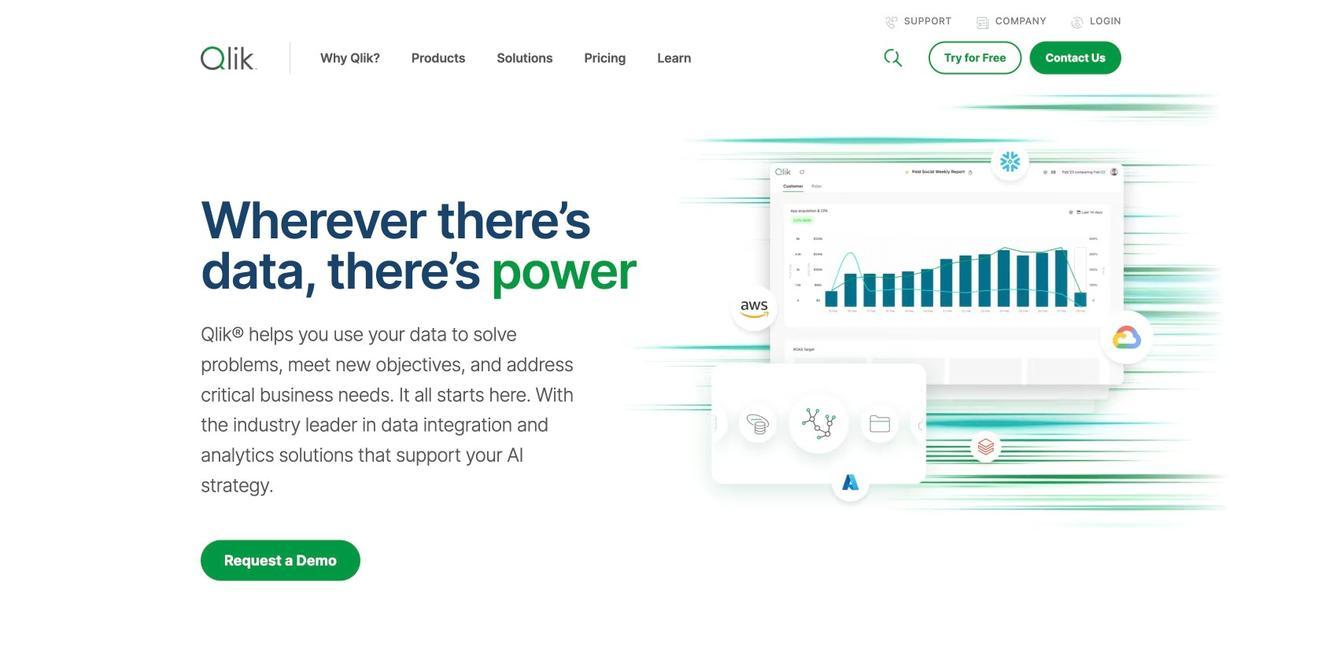 Task type: vqa. For each thing, say whether or not it's contained in the screenshot.
Login IMAGE
yes



Task type: describe. For each thing, give the bounding box(es) containing it.
support image
[[886, 17, 898, 29]]

login image
[[1072, 17, 1084, 29]]

qlik image
[[201, 46, 257, 70]]

company image
[[977, 17, 989, 29]]



